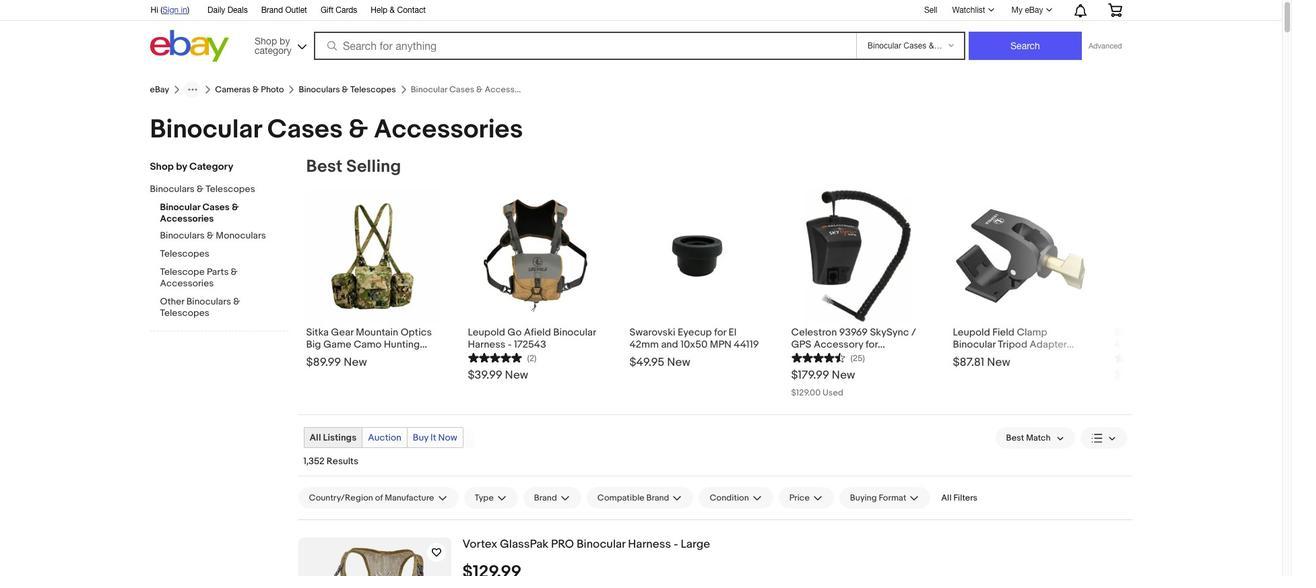 Task type: describe. For each thing, give the bounding box(es) containing it.
deals
[[228, 5, 248, 15]]

watchlist
[[953, 5, 986, 15]]

swarovski eyecup for el 42mm and 10x50 mpn 44119 link
[[630, 324, 765, 351]]

my ebay
[[1012, 5, 1044, 15]]

celestron 93969 skysync / gps accessory for computerized telescopes link
[[792, 324, 926, 363]]

$79.95 new
[[1115, 369, 1175, 382]]

contact
[[397, 5, 426, 15]]

binocular for binoculars
[[160, 202, 200, 213]]

& down the shop by category
[[197, 183, 204, 195]]

swarovski for swarovski eyecup for el 42mm and 10x50 mpn 44119 $49.95 new
[[630, 326, 676, 339]]

country/region of manufacture button
[[298, 487, 459, 509]]

and
[[661, 338, 679, 351]]

brand for brand
[[534, 493, 557, 503]]

my
[[1012, 5, 1023, 15]]

binocular for leupold
[[554, 326, 596, 339]]

$179.99 new $129.00 used
[[792, 369, 856, 398]]

daily deals
[[208, 5, 248, 15]]

gear
[[331, 326, 354, 339]]

monoculars
[[216, 230, 266, 241]]

shop by category
[[255, 35, 292, 56]]

vortex glasspak pro binocular harness - large
[[463, 538, 711, 551]]

buying format button
[[840, 487, 931, 509]]

$179.99
[[792, 369, 830, 382]]

gift cards link
[[321, 3, 357, 18]]

all filters
[[942, 493, 978, 503]]

telescopes inside celestron 93969 skysync / gps accessory for computerized telescopes
[[861, 350, 914, 363]]

172543
[[514, 338, 546, 351]]

leupold
[[468, 326, 505, 339]]

daily deals link
[[208, 3, 248, 18]]

afield
[[524, 326, 551, 339]]

pro
[[1217, 326, 1232, 339]]

3.5 out of 5 stars image
[[1115, 351, 1169, 364]]

telescope parts & accessories link
[[160, 266, 288, 290]]

binoculars down telescope parts & accessories link
[[187, 296, 231, 307]]

telescope
[[160, 266, 205, 278]]

cards
[[336, 5, 357, 15]]

ebay inside 'binocular cases & accessories' main content
[[150, 84, 169, 95]]

vortex glasspak pro binocular harness - large image
[[298, 548, 451, 576]]

shop for shop by category
[[150, 160, 174, 173]]

sitka gear mountain optics big game camo hunting harness image
[[306, 189, 441, 324]]

telescopes down category
[[206, 183, 255, 195]]

none submit inside shop by category banner
[[969, 32, 1082, 60]]

other
[[160, 296, 184, 307]]

category
[[189, 160, 233, 173]]

buying
[[850, 493, 877, 503]]

telescopes up telescope
[[160, 248, 210, 259]]

buy
[[413, 432, 429, 443]]

my ebay link
[[1005, 2, 1059, 18]]

sign
[[163, 5, 179, 15]]

big
[[306, 338, 321, 351]]

large
[[681, 538, 711, 551]]

mpn
[[710, 338, 732, 351]]

leupold go afield binocular harness - 172543 link
[[468, 324, 603, 351]]

it
[[431, 432, 436, 443]]

new for $39.99 new
[[505, 369, 529, 382]]

help & contact link
[[371, 3, 426, 18]]

telescopes down telescope
[[160, 307, 210, 319]]

$39.99 new
[[468, 369, 529, 382]]

telescopes link
[[160, 248, 288, 261]]

help
[[371, 5, 388, 15]]

vortex
[[463, 538, 498, 551]]

account navigation
[[143, 0, 1133, 21]]

& up monoculars
[[232, 202, 239, 213]]

auction
[[368, 432, 402, 443]]

binoculars & monoculars link
[[160, 230, 288, 243]]

manufacture
[[385, 493, 434, 503]]

2 vertical spatial accessories
[[160, 278, 214, 289]]

2 horizontal spatial brand
[[647, 493, 670, 503]]

shop by category banner
[[143, 0, 1133, 65]]

for inside swarovski eyecup for el 42mm and 10x50 mpn 44119 $49.95 new
[[715, 326, 727, 339]]

sitka
[[306, 326, 329, 339]]

your shopping cart image
[[1108, 3, 1123, 17]]

cameras & photo
[[215, 84, 284, 95]]

sell link
[[919, 5, 944, 15]]

by for category
[[280, 35, 290, 46]]

brand for brand outlet
[[261, 5, 283, 15]]

1,352
[[304, 456, 325, 467]]

- for large
[[674, 538, 678, 551]]

country/region
[[309, 493, 373, 503]]

new for $179.99 new $129.00 used
[[832, 369, 856, 382]]

all filters button
[[936, 487, 983, 509]]

format
[[879, 493, 907, 503]]

new for $79.95 new
[[1152, 369, 1175, 382]]

celestron 93969 skysync / gps accessory for computerized telescopes image
[[806, 189, 912, 324]]

advanced
[[1089, 42, 1123, 50]]

harness inside sitka gear mountain optics big game camo hunting harness
[[306, 350, 344, 363]]

now
[[438, 432, 458, 443]]

new for $89.99 new
[[344, 356, 367, 369]]

$87.81
[[953, 356, 985, 369]]

bino
[[1163, 326, 1184, 339]]

of
[[375, 493, 383, 503]]

swarovski eyecup for el 42mm and 10x50 mpn 44119 $49.95 new
[[630, 326, 759, 369]]

& down telescope parts & accessories link
[[233, 296, 240, 307]]

shop by category button
[[249, 30, 309, 59]]

buying format
[[850, 493, 907, 503]]

watchlist link
[[945, 2, 1001, 18]]

binoculars up binocular cases & accessories
[[299, 84, 340, 95]]

price
[[790, 493, 810, 503]]

gift
[[321, 5, 334, 15]]

optics
[[401, 326, 432, 339]]

other binoculars & telescopes link
[[160, 296, 288, 320]]

binocular cases & accessories main content
[[139, 76, 1266, 576]]

ebay inside the account navigation
[[1025, 5, 1044, 15]]

cameras
[[215, 84, 251, 95]]

eyecup
[[678, 326, 712, 339]]

$89.99 new
[[306, 356, 367, 369]]

all for all filters
[[942, 493, 952, 503]]

listings
[[323, 432, 357, 443]]

best for best match
[[1007, 433, 1025, 443]]

gift cards
[[321, 5, 357, 15]]

hunting
[[384, 338, 420, 351]]

0 vertical spatial accessories
[[374, 114, 523, 146]]

(25)
[[851, 353, 865, 364]]



Task type: locate. For each thing, give the bounding box(es) containing it.
leupold go afield binocular harness - 172543 image
[[468, 189, 603, 324]]

0 horizontal spatial harness
[[306, 350, 344, 363]]

advanced link
[[1082, 32, 1129, 59]]

swarovski
[[630, 326, 676, 339], [1115, 326, 1161, 339]]

Search for anything text field
[[316, 33, 854, 59]]

all for all listings
[[310, 432, 321, 443]]

0 vertical spatial binoculars & telescopes link
[[299, 84, 396, 95]]

used
[[823, 388, 844, 398]]

best for best selling
[[306, 156, 343, 177]]

by left category
[[176, 160, 187, 173]]

compatible brand
[[598, 493, 670, 503]]

harness left large
[[628, 538, 671, 551]]

1 horizontal spatial binoculars & telescopes link
[[299, 84, 396, 95]]

new inside $179.99 new $129.00 used
[[832, 369, 856, 382]]

1 horizontal spatial -
[[674, 538, 678, 551]]

cases
[[267, 114, 343, 146], [202, 202, 230, 213]]

shop left category
[[150, 160, 174, 173]]

auction link
[[363, 428, 407, 448]]

swarovski for swarovski bino guard pro 44139
[[1115, 326, 1161, 339]]

new for $87.81 new
[[988, 356, 1011, 369]]

help & contact
[[371, 5, 426, 15]]

0 horizontal spatial cases
[[202, 202, 230, 213]]

0 horizontal spatial by
[[176, 160, 187, 173]]

$49.95
[[630, 356, 665, 369]]

computerized
[[792, 350, 858, 363]]

1 horizontal spatial by
[[280, 35, 290, 46]]

- left large
[[674, 538, 678, 551]]

buy it now
[[413, 432, 458, 443]]

44119
[[734, 338, 759, 351]]

binocular
[[150, 114, 262, 146], [160, 202, 200, 213], [554, 326, 596, 339], [577, 538, 626, 551]]

binoculars & telescopes link down category
[[150, 183, 278, 196]]

sitka gear mountain optics big game camo hunting harness
[[306, 326, 432, 363]]

new down and
[[667, 356, 691, 369]]

0 horizontal spatial -
[[508, 338, 512, 351]]

$87.81 new
[[953, 356, 1011, 369]]

best inside dropdown button
[[1007, 433, 1025, 443]]

(25) link
[[792, 351, 865, 364]]

binocular inside leupold go afield binocular harness - 172543
[[554, 326, 596, 339]]

shop by category
[[150, 160, 233, 173]]

1 swarovski from the left
[[630, 326, 676, 339]]

new
[[344, 356, 367, 369], [667, 356, 691, 369], [988, 356, 1011, 369], [505, 369, 529, 382], [832, 369, 856, 382], [1152, 369, 1175, 382]]

shop for shop by category
[[255, 35, 277, 46]]

& left photo
[[253, 84, 259, 95]]

binocular right pro at the left bottom
[[577, 538, 626, 551]]

1 horizontal spatial ebay
[[1025, 5, 1044, 15]]

binocular cases & accessories
[[150, 114, 523, 146]]

new up used
[[832, 369, 856, 382]]

binocular inside "binoculars & telescopes binocular cases & accessories binoculars & monoculars telescopes telescope parts & accessories other binoculars & telescopes"
[[160, 202, 200, 213]]

& up binocular cases & accessories
[[342, 84, 348, 95]]

binoculars
[[299, 84, 340, 95], [150, 183, 195, 195], [160, 230, 205, 241], [187, 296, 231, 307]]

condition button
[[699, 487, 774, 509]]

new down (2)
[[505, 369, 529, 382]]

0 horizontal spatial shop
[[150, 160, 174, 173]]

harness for vortex
[[628, 538, 671, 551]]

2 horizontal spatial harness
[[628, 538, 671, 551]]

93969
[[840, 326, 868, 339]]

all
[[310, 432, 321, 443], [942, 493, 952, 503]]

leupold field clamp binocular tripod adapter black 182418 binocular accessory image
[[953, 189, 1088, 324]]

by inside shop by category
[[280, 35, 290, 46]]

match
[[1027, 433, 1051, 443]]

& right "parts"
[[231, 266, 238, 278]]

harness for leupold
[[468, 338, 506, 351]]

1 horizontal spatial shop
[[255, 35, 277, 46]]

1 vertical spatial cases
[[202, 202, 230, 213]]

1 horizontal spatial harness
[[468, 338, 506, 351]]

shop inside shop by category
[[255, 35, 277, 46]]

0 vertical spatial -
[[508, 338, 512, 351]]

10x50
[[681, 338, 708, 351]]

brand
[[261, 5, 283, 15], [534, 493, 557, 503], [647, 493, 670, 503]]

new inside swarovski eyecup for el 42mm and 10x50 mpn 44119 $49.95 new
[[667, 356, 691, 369]]

compatible brand button
[[587, 487, 694, 509]]

new right $87.81
[[988, 356, 1011, 369]]

sell
[[925, 5, 938, 15]]

4.6 out of 5 stars image
[[792, 351, 846, 364]]

telescopes up binocular cases & accessories
[[350, 84, 396, 95]]

category
[[255, 45, 292, 56]]

$129.00
[[792, 388, 821, 398]]

1 vertical spatial all
[[942, 493, 952, 503]]

brand outlet
[[261, 5, 307, 15]]

-
[[508, 338, 512, 351], [674, 538, 678, 551]]

in
[[181, 5, 187, 15]]

& up best selling
[[349, 114, 368, 146]]

swarovski inside swarovski eyecup for el 42mm and 10x50 mpn 44119 $49.95 new
[[630, 326, 676, 339]]

go
[[508, 326, 522, 339]]

for
[[715, 326, 727, 339], [866, 338, 878, 351]]

by down brand outlet link
[[280, 35, 290, 46]]

0 horizontal spatial best
[[306, 156, 343, 177]]

selling
[[346, 156, 401, 177]]

binoculars & telescopes link up binocular cases & accessories
[[299, 84, 396, 95]]

best down binocular cases & accessories
[[306, 156, 343, 177]]

game
[[323, 338, 352, 351]]

swarovski eyecup for el 42mm and 10x50 mpn 44119 image
[[630, 189, 765, 324]]

cases inside "binoculars & telescopes binocular cases & accessories binoculars & monoculars telescopes telescope parts & accessories other binoculars & telescopes"
[[202, 202, 230, 213]]

brand left outlet
[[261, 5, 283, 15]]

& right help
[[390, 5, 395, 15]]

1 horizontal spatial cases
[[267, 114, 343, 146]]

cases down photo
[[267, 114, 343, 146]]

& up telescopes "link"
[[207, 230, 214, 241]]

1 vertical spatial best
[[1007, 433, 1025, 443]]

0 vertical spatial cases
[[267, 114, 343, 146]]

sign in link
[[163, 5, 187, 15]]

shop inside 'binocular cases & accessories' main content
[[150, 160, 174, 173]]

0 vertical spatial by
[[280, 35, 290, 46]]

/
[[912, 326, 917, 339]]

0 vertical spatial ebay
[[1025, 5, 1044, 15]]

1 vertical spatial accessories
[[160, 213, 214, 224]]

guard
[[1186, 326, 1215, 339]]

1 horizontal spatial all
[[942, 493, 952, 503]]

gps
[[792, 338, 812, 351]]

swarovski bino guard pro 44139
[[1115, 326, 1232, 351]]

(
[[161, 5, 163, 15]]

binocular for vortex
[[577, 538, 626, 551]]

0 vertical spatial best
[[306, 156, 343, 177]]

harness inside leupold go afield binocular harness - 172543
[[468, 338, 506, 351]]

harness down 'sitka'
[[306, 350, 344, 363]]

1,352 results
[[304, 456, 359, 467]]

all listings
[[310, 432, 357, 443]]

1 horizontal spatial swarovski
[[1115, 326, 1161, 339]]

new down the camo
[[344, 356, 367, 369]]

brand inside the account navigation
[[261, 5, 283, 15]]

- left 172543
[[508, 338, 512, 351]]

brand up pro at the left bottom
[[534, 493, 557, 503]]

condition
[[710, 493, 749, 503]]

by inside 'binocular cases & accessories' main content
[[176, 160, 187, 173]]

for inside celestron 93969 skysync / gps accessory for computerized telescopes
[[866, 338, 878, 351]]

all inside button
[[942, 493, 952, 503]]

binocular down the shop by category
[[160, 202, 200, 213]]

binoculars & telescopes binocular cases & accessories binoculars & monoculars telescopes telescope parts & accessories other binoculars & telescopes
[[150, 183, 266, 319]]

brand outlet link
[[261, 3, 307, 18]]

buy it now link
[[408, 428, 463, 448]]

accessories
[[374, 114, 523, 146], [160, 213, 214, 224], [160, 278, 214, 289]]

- for 172543
[[508, 338, 512, 351]]

None submit
[[969, 32, 1082, 60]]

all listings link
[[304, 428, 362, 448]]

price button
[[779, 487, 834, 509]]

1 vertical spatial ebay
[[150, 84, 169, 95]]

celestron 93969 skysync / gps accessory for computerized telescopes
[[792, 326, 917, 363]]

0 vertical spatial all
[[310, 432, 321, 443]]

- inside leupold go afield binocular harness - 172543
[[508, 338, 512, 351]]

1 horizontal spatial best
[[1007, 433, 1025, 443]]

all up 1,352
[[310, 432, 321, 443]]

swarovski inside the swarovski bino guard pro 44139
[[1115, 326, 1161, 339]]

0 horizontal spatial all
[[310, 432, 321, 443]]

$39.99
[[468, 369, 503, 382]]

results
[[327, 456, 359, 467]]

brand button
[[524, 487, 582, 509]]

brand right compatible
[[647, 493, 670, 503]]

by for category
[[176, 160, 187, 173]]

1 vertical spatial by
[[176, 160, 187, 173]]

pro
[[551, 538, 574, 551]]

1 horizontal spatial brand
[[534, 493, 557, 503]]

1 horizontal spatial for
[[866, 338, 878, 351]]

0 horizontal spatial brand
[[261, 5, 283, 15]]

44139
[[1115, 338, 1143, 351]]

binoculars up telescope
[[160, 230, 205, 241]]

celestron
[[792, 326, 837, 339]]

ebay link
[[150, 84, 169, 95]]

swarovski up 3.5 out of 5 stars image
[[1115, 326, 1161, 339]]

binocular up category
[[150, 114, 262, 146]]

parts
[[207, 266, 229, 278]]

0 horizontal spatial ebay
[[150, 84, 169, 95]]

binocular right afield
[[554, 326, 596, 339]]

telescopes down skysync
[[861, 350, 914, 363]]

1 vertical spatial binoculars & telescopes link
[[150, 183, 278, 196]]

cameras & photo link
[[215, 84, 284, 95]]

all left filters
[[942, 493, 952, 503]]

cases up binoculars & monoculars link
[[202, 202, 230, 213]]

view: list view image
[[1092, 431, 1116, 445]]

best selling
[[306, 156, 401, 177]]

daily
[[208, 5, 225, 15]]

best match button
[[996, 427, 1075, 449]]

swarovski up the $49.95
[[630, 326, 676, 339]]

$89.99
[[306, 356, 341, 369]]

filters
[[954, 493, 978, 503]]

harness left the go
[[468, 338, 506, 351]]

&
[[390, 5, 395, 15], [253, 84, 259, 95], [342, 84, 348, 95], [349, 114, 368, 146], [197, 183, 204, 195], [232, 202, 239, 213], [207, 230, 214, 241], [231, 266, 238, 278], [233, 296, 240, 307]]

5 out of 5 stars image
[[468, 351, 522, 364]]

1 vertical spatial shop
[[150, 160, 174, 173]]

1 vertical spatial -
[[674, 538, 678, 551]]

2 swarovski from the left
[[1115, 326, 1161, 339]]

$79.95
[[1115, 369, 1149, 382]]

skysync
[[870, 326, 910, 339]]

leupold go afield binocular harness - 172543
[[468, 326, 596, 351]]

0 horizontal spatial binoculars & telescopes link
[[150, 183, 278, 196]]

binoculars down the shop by category
[[150, 183, 195, 195]]

0 horizontal spatial for
[[715, 326, 727, 339]]

new down 3.5 out of 5 stars image
[[1152, 369, 1175, 382]]

& inside the account navigation
[[390, 5, 395, 15]]

accessory
[[814, 338, 864, 351]]

best
[[306, 156, 343, 177], [1007, 433, 1025, 443]]

0 vertical spatial shop
[[255, 35, 277, 46]]

shop down brand outlet link
[[255, 35, 277, 46]]

0 horizontal spatial swarovski
[[630, 326, 676, 339]]

best left match
[[1007, 433, 1025, 443]]



Task type: vqa. For each thing, say whether or not it's contained in the screenshot.
$49.95
yes



